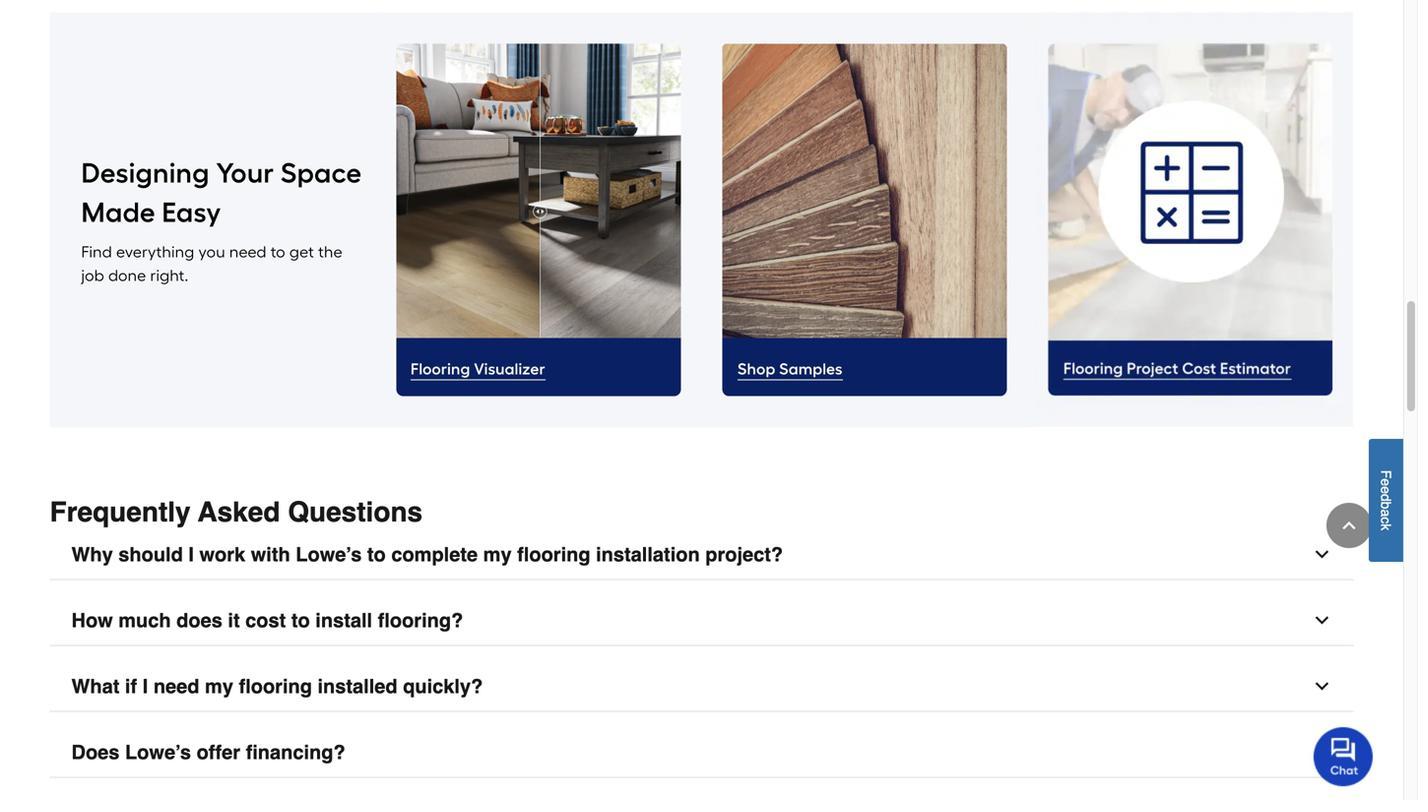 Task type: vqa. For each thing, say whether or not it's contained in the screenshot.
F e e d b a c k button
yes



Task type: locate. For each thing, give the bounding box(es) containing it.
why
[[71, 544, 113, 566]]

install
[[315, 610, 372, 632]]

0 vertical spatial chevron down image
[[1312, 611, 1332, 631]]

0 vertical spatial lowe's
[[296, 544, 362, 566]]

lowe's
[[296, 544, 362, 566], [125, 742, 191, 764]]

i inside button
[[188, 544, 194, 566]]

0 vertical spatial chevron down image
[[1312, 545, 1332, 565]]

lowe's down questions
[[296, 544, 362, 566]]

i left work
[[188, 544, 194, 566]]

what if i need my flooring installed quickly? button
[[50, 662, 1354, 713]]

shop samples. image
[[702, 12, 1028, 428]]

chevron down image
[[1312, 545, 1332, 565], [1312, 743, 1332, 763]]

flooring project cost estimator. image
[[1028, 12, 1354, 428]]

my right need
[[205, 676, 233, 698]]

flooring left "installation"
[[517, 544, 591, 566]]

k
[[1378, 524, 1394, 531]]

0 horizontal spatial i
[[143, 676, 148, 698]]

frequently asked questions
[[50, 497, 423, 528]]

1 chevron down image from the top
[[1312, 611, 1332, 631]]

chevron down image inside the does lowe's offer financing? button
[[1312, 743, 1332, 763]]

i
[[188, 544, 194, 566], [143, 676, 148, 698]]

how
[[71, 610, 113, 632]]

flooring?
[[378, 610, 463, 632]]

flooring down how much does it cost to install flooring?
[[239, 676, 312, 698]]

1 horizontal spatial to
[[367, 544, 386, 566]]

0 vertical spatial my
[[483, 544, 512, 566]]

chevron down image inside the how much does it cost to install flooring? button
[[1312, 611, 1332, 631]]

chevron down image inside why should i work with lowe's to complete my flooring installation project? button
[[1312, 545, 1332, 565]]

designing your space made easy. find everything you need to get the job done right. image
[[50, 12, 376, 428]]

lowe's inside button
[[125, 742, 191, 764]]

1 vertical spatial lowe's
[[125, 742, 191, 764]]

1 horizontal spatial i
[[188, 544, 194, 566]]

0 horizontal spatial my
[[205, 676, 233, 698]]

quickly?
[[403, 676, 483, 698]]

2 chevron down image from the top
[[1312, 677, 1332, 697]]

1 e from the top
[[1378, 479, 1394, 487]]

1 vertical spatial my
[[205, 676, 233, 698]]

0 vertical spatial i
[[188, 544, 194, 566]]

i for if
[[143, 676, 148, 698]]

2 e from the top
[[1378, 487, 1394, 494]]

1 chevron down image from the top
[[1312, 545, 1332, 565]]

work
[[199, 544, 245, 566]]

chevron down image for what if i need my flooring installed quickly?
[[1312, 677, 1332, 697]]

1 horizontal spatial my
[[483, 544, 512, 566]]

1 horizontal spatial flooring
[[517, 544, 591, 566]]

0 vertical spatial to
[[367, 544, 386, 566]]

need
[[153, 676, 199, 698]]

1 horizontal spatial lowe's
[[296, 544, 362, 566]]

lowe's left offer
[[125, 742, 191, 764]]

e up d
[[1378, 479, 1394, 487]]

1 vertical spatial flooring
[[239, 676, 312, 698]]

flooring inside button
[[239, 676, 312, 698]]

my inside why should i work with lowe's to complete my flooring installation project? button
[[483, 544, 512, 566]]

0 horizontal spatial lowe's
[[125, 742, 191, 764]]

project?
[[705, 544, 783, 566]]

1 vertical spatial to
[[291, 610, 310, 632]]

cost
[[245, 610, 286, 632]]

chevron down image
[[1312, 611, 1332, 631], [1312, 677, 1332, 697]]

chevron down image for why should i work with lowe's to complete my flooring installation project?
[[1312, 545, 1332, 565]]

my inside what if i need my flooring installed quickly? button
[[205, 676, 233, 698]]

my right 'complete'
[[483, 544, 512, 566]]

should
[[118, 544, 183, 566]]

0 horizontal spatial to
[[291, 610, 310, 632]]

i inside button
[[143, 676, 148, 698]]

f
[[1378, 470, 1394, 479]]

flooring
[[517, 544, 591, 566], [239, 676, 312, 698]]

1 vertical spatial chevron down image
[[1312, 677, 1332, 697]]

chevron down image inside what if i need my flooring installed quickly? button
[[1312, 677, 1332, 697]]

0 vertical spatial flooring
[[517, 544, 591, 566]]

0 horizontal spatial flooring
[[239, 676, 312, 698]]

complete
[[391, 544, 478, 566]]

to right cost
[[291, 610, 310, 632]]

my
[[483, 544, 512, 566], [205, 676, 233, 698]]

i right 'if'
[[143, 676, 148, 698]]

e up b
[[1378, 487, 1394, 494]]

why should i work with lowe's to complete my flooring installation project? button
[[50, 530, 1354, 581]]

1 vertical spatial chevron down image
[[1312, 743, 1332, 763]]

to down questions
[[367, 544, 386, 566]]

2 chevron down image from the top
[[1312, 743, 1332, 763]]

does lowe's offer financing?
[[71, 742, 345, 764]]

e
[[1378, 479, 1394, 487], [1378, 487, 1394, 494]]

installed
[[318, 676, 398, 698]]

asked
[[198, 497, 280, 528]]

b
[[1378, 502, 1394, 510]]

1 vertical spatial i
[[143, 676, 148, 698]]

to
[[367, 544, 386, 566], [291, 610, 310, 632]]



Task type: describe. For each thing, give the bounding box(es) containing it.
how much does it cost to install flooring? button
[[50, 596, 1354, 647]]

does
[[176, 610, 222, 632]]

flooring visualizer. image
[[376, 12, 702, 428]]

questions
[[288, 497, 423, 528]]

to inside button
[[291, 610, 310, 632]]

financing?
[[246, 742, 345, 764]]

it
[[228, 610, 240, 632]]

to inside button
[[367, 544, 386, 566]]

lowe's inside button
[[296, 544, 362, 566]]

what
[[71, 676, 120, 698]]

much
[[118, 610, 171, 632]]

a
[[1378, 510, 1394, 517]]

c
[[1378, 517, 1394, 524]]

offer
[[197, 742, 240, 764]]

with
[[251, 544, 290, 566]]

frequently
[[50, 497, 191, 528]]

i for should
[[188, 544, 194, 566]]

d
[[1378, 494, 1394, 502]]

why should i work with lowe's to complete my flooring installation project?
[[71, 544, 783, 566]]

what if i need my flooring installed quickly?
[[71, 676, 483, 698]]

does
[[71, 742, 120, 764]]

f e e d b a c k
[[1378, 470, 1394, 531]]

does lowe's offer financing? button
[[50, 728, 1354, 779]]

installation
[[596, 544, 700, 566]]

chevron down image for how much does it cost to install flooring?
[[1312, 611, 1332, 631]]

chevron down image for does lowe's offer financing?
[[1312, 743, 1332, 763]]

f e e d b a c k button
[[1369, 439, 1404, 562]]

scroll to top element
[[1327, 503, 1372, 549]]

if
[[125, 676, 137, 698]]

flooring inside button
[[517, 544, 591, 566]]

chevron up image
[[1340, 516, 1359, 536]]

how much does it cost to install flooring?
[[71, 610, 463, 632]]

chat invite button image
[[1314, 727, 1374, 787]]



